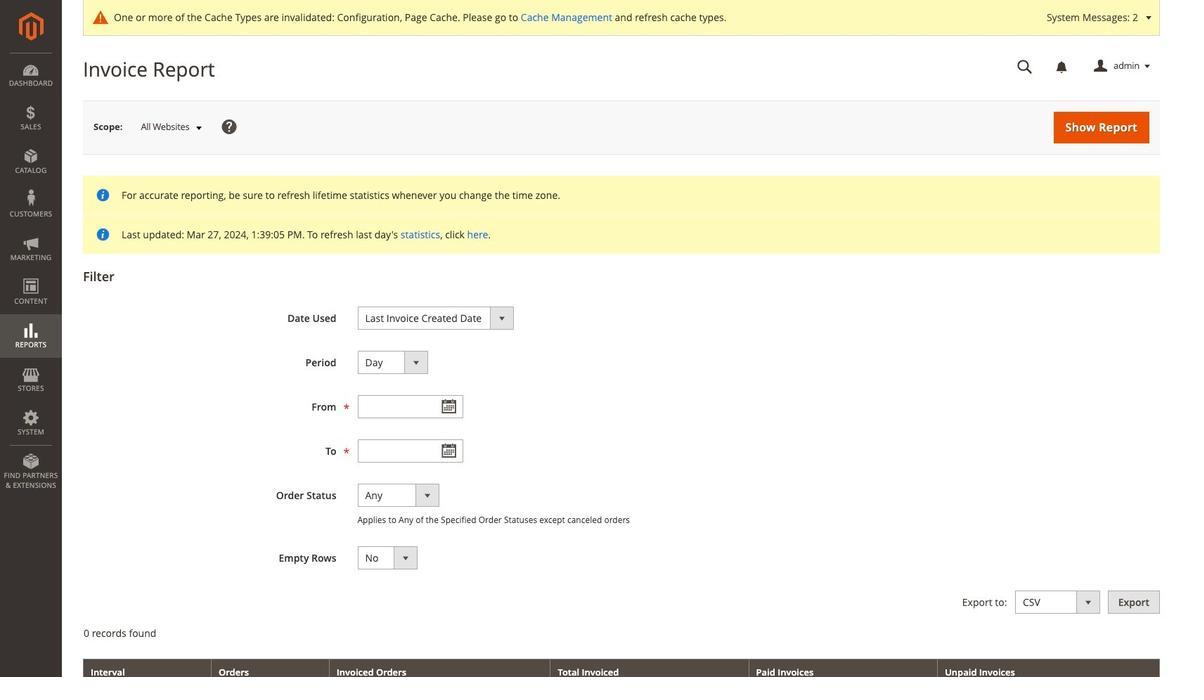 Task type: locate. For each thing, give the bounding box(es) containing it.
magento admin panel image
[[19, 12, 43, 41]]

None text field
[[357, 395, 463, 418], [357, 439, 463, 463], [357, 395, 463, 418], [357, 439, 463, 463]]

None text field
[[1007, 54, 1043, 79]]

menu bar
[[0, 53, 62, 497]]



